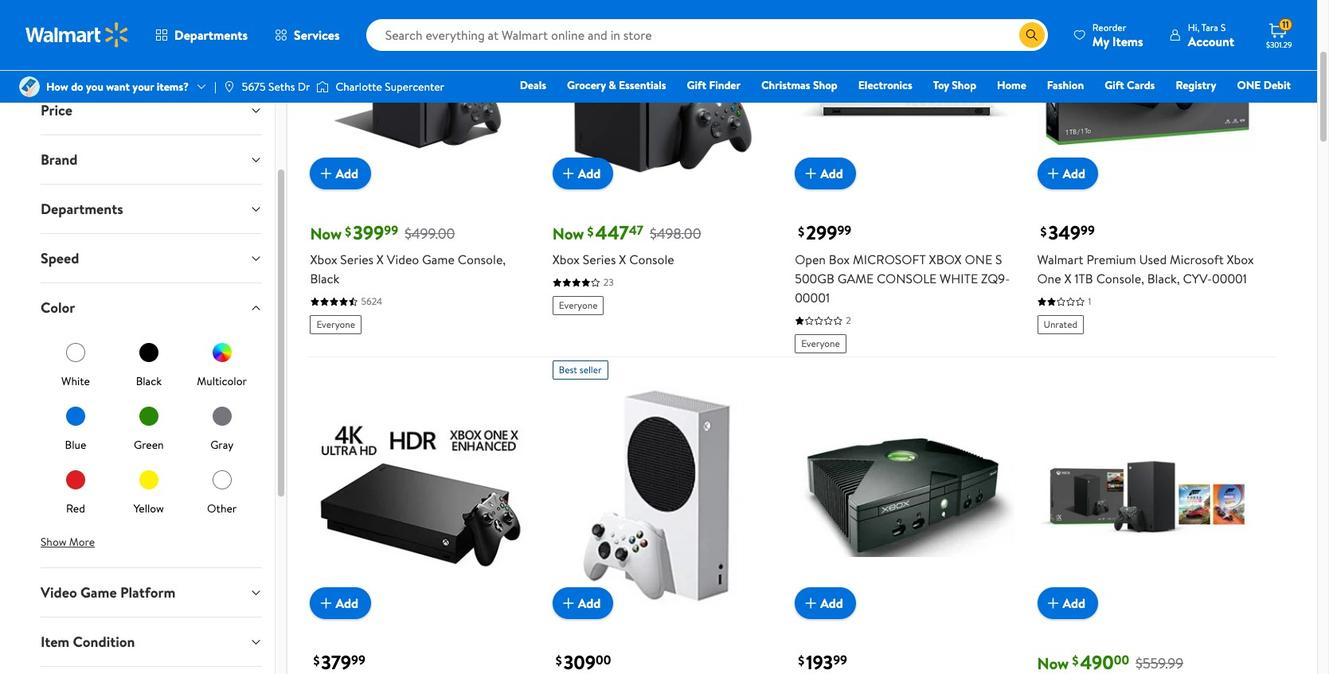 Task type: vqa. For each thing, say whether or not it's contained in the screenshot.
add to cart icon
yes



Task type: locate. For each thing, give the bounding box(es) containing it.
console,
[[458, 251, 506, 269], [1097, 270, 1145, 288]]

1 vertical spatial game
[[80, 583, 117, 603]]

add for microsoft svp-00001 xbox series s game console - 512 gb ssd - amd zen 2 - 3.6 ghz - 10 gb gddr6 sdram - amd rdna - hdmi - 1440p - xbox controller - hdr capable - dts - dolby atmos - seagate expansion "image" add button
[[578, 595, 601, 612]]

how
[[46, 79, 68, 95]]

now for 447
[[553, 223, 585, 245]]

2 vertical spatial everyone
[[802, 337, 840, 351]]

1 horizontal spatial black
[[310, 270, 340, 288]]

$
[[345, 223, 352, 240], [588, 223, 594, 240], [799, 223, 805, 240], [1041, 223, 1047, 240], [313, 653, 320, 670], [556, 653, 562, 670], [799, 653, 805, 670], [1073, 653, 1079, 670]]

1 horizontal spatial xbox
[[553, 251, 580, 269]]

5675 seths dr
[[242, 79, 310, 95]]

xbox for 447
[[553, 251, 580, 269]]

1 vertical spatial departments
[[41, 199, 123, 219]]

now inside now $ 447 47 $498.00 xbox series x console
[[553, 223, 585, 245]]

1 horizontal spatial  image
[[317, 79, 329, 95]]

condition
[[73, 633, 135, 653]]

add button for xbox console (used/pre-owned) image at bottom right
[[795, 588, 856, 620]]

game inside now $ 399 99 $499.00 xbox series x video game console, black
[[422, 251, 455, 269]]

red
[[66, 501, 85, 517]]

one
[[1038, 270, 1062, 288]]

video inside dropdown button
[[41, 583, 77, 603]]

1 horizontal spatial series
[[583, 251, 616, 269]]

services button
[[261, 16, 353, 54]]

show more
[[41, 535, 95, 551]]

0 horizontal spatial game
[[80, 583, 117, 603]]

1 horizontal spatial video
[[387, 251, 419, 269]]

1 horizontal spatial shop
[[952, 77, 977, 93]]

00001 for 349
[[1213, 270, 1248, 288]]

1 shop from the left
[[814, 77, 838, 93]]

add to cart image for the xbox series x video game console, black image
[[317, 165, 336, 184]]

11
[[1283, 18, 1290, 31]]

yellow button
[[134, 466, 164, 517]]

1 xbox from the left
[[310, 251, 337, 269]]

departments button
[[142, 16, 261, 54], [28, 185, 275, 233]]

series
[[340, 251, 374, 269], [583, 251, 616, 269]]

microsoft
[[853, 251, 926, 269]]

item
[[41, 633, 70, 653]]

add button
[[310, 158, 371, 190], [553, 158, 614, 190], [795, 158, 856, 190], [1038, 158, 1099, 190], [310, 588, 371, 620], [553, 588, 614, 620], [795, 588, 856, 620], [1038, 588, 1099, 620]]

game left platform
[[80, 583, 117, 603]]

series inside now $ 447 47 $498.00 xbox series x console
[[583, 251, 616, 269]]

$ inside now $ 399 99 $499.00 xbox series x video game console, black
[[345, 223, 352, 240]]

x left 1tb
[[1065, 270, 1072, 288]]

platform
[[120, 583, 176, 603]]

x inside now $ 399 99 $499.00 xbox series x video game console, black
[[377, 251, 384, 269]]

00001 for 299
[[795, 290, 830, 307]]

0 vertical spatial departments
[[174, 26, 248, 44]]

s right tara
[[1221, 20, 1226, 34]]

0 vertical spatial everyone
[[559, 299, 598, 313]]

x inside now $ 447 47 $498.00 xbox series x console
[[619, 251, 627, 269]]

electronics
[[859, 77, 913, 93]]

console
[[630, 251, 675, 269]]

one inside 'one debit walmart+'
[[1238, 77, 1262, 93]]

47
[[629, 222, 644, 240]]

black,
[[1148, 270, 1180, 288]]

walmart
[[1038, 251, 1084, 269]]

add to cart image
[[317, 165, 336, 184], [559, 165, 578, 184], [802, 165, 821, 184], [559, 594, 578, 613]]

reorder my items
[[1093, 20, 1144, 50]]

1 horizontal spatial s
[[1221, 20, 1226, 34]]

0 vertical spatial one
[[1238, 77, 1262, 93]]

x for 447
[[619, 251, 627, 269]]

tab
[[28, 668, 275, 675]]

1 vertical spatial black
[[136, 374, 162, 390]]

s up zq9-
[[996, 251, 1003, 269]]

shop for christmas shop
[[814, 77, 838, 93]]

want
[[106, 79, 130, 95]]

walmart premium used microsoft xbox one x 1tb console, black, cyv-00001
[[1038, 251, 1255, 288]]

series inside now $ 399 99 $499.00 xbox series x video game console, black
[[340, 251, 374, 269]]

2 00 from the left
[[1114, 652, 1130, 670]]

series for 399
[[340, 251, 374, 269]]

white button
[[61, 339, 90, 390]]

s inside open box microsoft xbox one s 500gb game console white zq9- 00001
[[996, 251, 1003, 269]]

black inside "black" button
[[136, 374, 162, 390]]

video down $499.00
[[387, 251, 419, 269]]

departments up the speed
[[41, 199, 123, 219]]

charlotte supercenter
[[336, 79, 445, 95]]

add to cart image for walmart premium used xbox one x 1tb console with wireless controller image
[[317, 594, 336, 613]]

00001 down "500gb"
[[795, 290, 830, 307]]

0 horizontal spatial shop
[[814, 77, 838, 93]]

search icon image
[[1026, 29, 1039, 41]]

xbox series x  forza horizon 5 bundle image
[[1038, 387, 1258, 607]]

x down 447 on the left of the page
[[619, 251, 627, 269]]

0 horizontal spatial xbox
[[310, 251, 337, 269]]

game inside video game platform dropdown button
[[80, 583, 117, 603]]

0 horizontal spatial 00001
[[795, 290, 830, 307]]

1 horizontal spatial 00001
[[1213, 270, 1248, 288]]

seller
[[580, 364, 602, 377]]

$ 299 99
[[799, 220, 852, 247]]

 image right '|'
[[223, 80, 236, 93]]

0 horizontal spatial departments
[[41, 199, 123, 219]]

christmas shop link
[[755, 76, 845, 94]]

console, inside walmart premium used microsoft xbox one x 1tb console, black, cyv-00001
[[1097, 270, 1145, 288]]

one up zq9-
[[965, 251, 993, 269]]

microsoft
[[1171, 251, 1224, 269]]

walmart premium used xbox one x 1tb console with wireless controller image
[[310, 387, 530, 607]]

1 vertical spatial console,
[[1097, 270, 1145, 288]]

game down $499.00
[[422, 251, 455, 269]]

console
[[877, 270, 937, 288]]

fashion link
[[1040, 76, 1092, 94]]

0 horizontal spatial  image
[[223, 80, 236, 93]]

1 horizontal spatial departments
[[174, 26, 248, 44]]

christmas shop
[[762, 77, 838, 93]]

 image
[[317, 79, 329, 95], [223, 80, 236, 93]]

1 horizontal spatial now
[[553, 223, 585, 245]]

1 vertical spatial s
[[996, 251, 1003, 269]]

price tab
[[28, 86, 275, 135]]

gift cards
[[1105, 77, 1156, 93]]

1 00 from the left
[[596, 652, 611, 670]]

add for add button for open box microsoft xbox one s 500gb game console white zq9-00001 image at the top
[[821, 165, 844, 183]]

series up 23
[[583, 251, 616, 269]]

gift
[[687, 77, 707, 93], [1105, 77, 1125, 93]]

0 horizontal spatial gift
[[687, 77, 707, 93]]

447
[[596, 220, 629, 247]]

99 inside $ 299 99
[[838, 222, 852, 240]]

xbox series x video game console, black image
[[310, 0, 530, 177]]

500gb
[[795, 270, 835, 288]]

$ 349 99
[[1041, 220, 1095, 247]]

1 vertical spatial 00001
[[795, 290, 830, 307]]

1 series from the left
[[340, 251, 374, 269]]

2 series from the left
[[583, 251, 616, 269]]

add for add button associated with walmart premium used xbox one x 1tb console with wireless controller image
[[336, 595, 359, 612]]

game
[[422, 251, 455, 269], [80, 583, 117, 603]]

now
[[310, 223, 342, 245], [553, 223, 585, 245], [1038, 653, 1070, 675]]

price
[[41, 100, 72, 120]]

hi,
[[1189, 20, 1200, 34]]

now $ 447 47 $498.00 xbox series x console
[[553, 220, 702, 269]]

0 horizontal spatial now
[[310, 223, 342, 245]]

gift left cards
[[1105, 77, 1125, 93]]

1 vertical spatial one
[[965, 251, 993, 269]]

debit
[[1264, 77, 1292, 93]]

0 horizontal spatial everyone
[[317, 318, 355, 332]]

one debit link
[[1231, 76, 1299, 94]]

99 inside $ 349 99
[[1081, 222, 1095, 240]]

add for add button corresponding to xbox series x  forza horizon 5 bundle image
[[1063, 595, 1086, 612]]

2 horizontal spatial now
[[1038, 653, 1070, 675]]

 image
[[19, 76, 40, 97]]

$498.00
[[650, 224, 702, 244]]

2
[[846, 314, 851, 328]]

dr
[[298, 79, 310, 95]]

add button for xbox series x console image
[[553, 158, 614, 190]]

departments button up speed tab
[[28, 185, 275, 233]]

0 horizontal spatial console,
[[458, 251, 506, 269]]

grocery & essentials link
[[560, 76, 674, 94]]

1 horizontal spatial everyone
[[559, 299, 598, 313]]

1 gift from the left
[[687, 77, 707, 93]]

3 xbox from the left
[[1227, 251, 1255, 269]]

multicolor button
[[197, 339, 247, 390]]

0 vertical spatial console,
[[458, 251, 506, 269]]

x down 399
[[377, 251, 384, 269]]

1 horizontal spatial game
[[422, 251, 455, 269]]

1 horizontal spatial gift
[[1105, 77, 1125, 93]]

00001 inside walmart premium used microsoft xbox one x 1tb console, black, cyv-00001
[[1213, 270, 1248, 288]]

2 xbox from the left
[[553, 251, 580, 269]]

services
[[294, 26, 340, 44]]

1 vertical spatial everyone
[[317, 318, 355, 332]]

add button for walmart premium used xbox one x 1tb console with wireless controller image
[[310, 588, 371, 620]]

0 horizontal spatial video
[[41, 583, 77, 603]]

video up item
[[41, 583, 77, 603]]

1 horizontal spatial 00
[[1114, 652, 1130, 670]]

|
[[214, 79, 217, 95]]

open
[[795, 251, 826, 269]]

departments button up '|'
[[142, 16, 261, 54]]

shop right the christmas
[[814, 77, 838, 93]]

0 horizontal spatial series
[[340, 251, 374, 269]]

everyone for 399
[[317, 318, 355, 332]]

2 horizontal spatial xbox
[[1227, 251, 1255, 269]]

0 horizontal spatial one
[[965, 251, 993, 269]]

$ inside now $
[[1073, 653, 1079, 670]]

one
[[1238, 77, 1262, 93], [965, 251, 993, 269]]

2 gift from the left
[[1105, 77, 1125, 93]]

best seller
[[559, 364, 602, 377]]

add to cart image
[[1044, 165, 1063, 184], [317, 594, 336, 613], [802, 594, 821, 613], [1044, 594, 1063, 613]]

shop right toy
[[952, 77, 977, 93]]

00001 inside open box microsoft xbox one s 500gb game console white zq9- 00001
[[795, 290, 830, 307]]

00001 down microsoft
[[1213, 270, 1248, 288]]

hi, tara s account
[[1189, 20, 1235, 50]]

speed tab
[[28, 234, 275, 283]]

one left debit
[[1238, 77, 1262, 93]]

0 vertical spatial s
[[1221, 20, 1226, 34]]

1 horizontal spatial x
[[619, 251, 627, 269]]

1 horizontal spatial one
[[1238, 77, 1262, 93]]

now inside now $ 399 99 $499.00 xbox series x video game console, black
[[310, 223, 342, 245]]

0 horizontal spatial black
[[136, 374, 162, 390]]

video game platform
[[41, 583, 176, 603]]

walmart premium used microsoft xbox one x 1tb console, black, cyv-00001 image
[[1038, 0, 1258, 177]]

gift left finder
[[687, 77, 707, 93]]

add for xbox series x console image's add button
[[578, 165, 601, 183]]

s
[[1221, 20, 1226, 34], [996, 251, 1003, 269]]

2 horizontal spatial x
[[1065, 270, 1072, 288]]

show
[[41, 535, 67, 551]]

video game platform tab
[[28, 569, 275, 618]]

99 inside now $ 399 99 $499.00 xbox series x video game console, black
[[384, 222, 398, 240]]

1 vertical spatial departments button
[[28, 185, 275, 233]]

1 horizontal spatial console,
[[1097, 270, 1145, 288]]

0 vertical spatial video
[[387, 251, 419, 269]]

add
[[336, 165, 359, 183], [578, 165, 601, 183], [821, 165, 844, 183], [1063, 165, 1086, 183], [336, 595, 359, 612], [578, 595, 601, 612], [821, 595, 844, 612], [1063, 595, 1086, 612]]

now inside now $
[[1038, 653, 1070, 675]]

0 vertical spatial game
[[422, 251, 455, 269]]

add to cart image for xbox series x  forza horizon 5 bundle image
[[1044, 594, 1063, 613]]

s inside hi, tara s account
[[1221, 20, 1226, 34]]

0 horizontal spatial 00
[[596, 652, 611, 670]]

other
[[207, 501, 237, 517]]

xbox inside now $ 447 47 $498.00 xbox series x console
[[553, 251, 580, 269]]

2 shop from the left
[[952, 77, 977, 93]]

series down 399
[[340, 251, 374, 269]]

xbox inside now $ 399 99 $499.00 xbox series x video game console, black
[[310, 251, 337, 269]]

item condition
[[41, 633, 135, 653]]

1 vertical spatial video
[[41, 583, 77, 603]]

xbox series x console image
[[553, 0, 773, 177]]

departments up '|'
[[174, 26, 248, 44]]

shop for toy shop
[[952, 77, 977, 93]]

one debit walmart+
[[1238, 77, 1292, 116]]

grocery & essentials
[[567, 77, 667, 93]]

23
[[604, 276, 614, 290]]

 image right 'dr'
[[317, 79, 329, 95]]

0 horizontal spatial x
[[377, 251, 384, 269]]

x for 399
[[377, 251, 384, 269]]

speed button
[[28, 234, 275, 283]]

0 horizontal spatial s
[[996, 251, 1003, 269]]

departments inside tab
[[41, 199, 123, 219]]

add button for open box microsoft xbox one s 500gb game console white zq9-00001 image at the top
[[795, 158, 856, 190]]

0 vertical spatial 00001
[[1213, 270, 1248, 288]]

xbox
[[310, 251, 337, 269], [553, 251, 580, 269], [1227, 251, 1255, 269]]

0 vertical spatial black
[[310, 270, 340, 288]]



Task type: describe. For each thing, give the bounding box(es) containing it.
zq9-
[[982, 270, 1011, 288]]

add for xbox console (used/pre-owned) image at bottom right's add button
[[821, 595, 844, 612]]

$ inside $ 299 99
[[799, 223, 805, 240]]

more
[[69, 535, 95, 551]]

toy shop link
[[926, 76, 984, 94]]

deals link
[[513, 76, 554, 94]]

video inside now $ 399 99 $499.00 xbox series x video game console, black
[[387, 251, 419, 269]]

$ inside $ 349 99
[[1041, 223, 1047, 240]]

xbox console (used/pre-owned) image
[[795, 387, 1016, 607]]

one inside open box microsoft xbox one s 500gb game console white zq9- 00001
[[965, 251, 993, 269]]

how do you want your items?
[[46, 79, 189, 95]]

1
[[1089, 295, 1092, 309]]

2 horizontal spatial everyone
[[802, 337, 840, 351]]

supercenter
[[385, 79, 445, 95]]

tara
[[1202, 20, 1219, 34]]

add button for the walmart premium used microsoft xbox one x 1tb console, black, cyv-00001 image
[[1038, 158, 1099, 190]]

microsoft svp-00001 xbox series s game console - 512 gb ssd - amd zen 2 - 3.6 ghz - 10 gb gddr6 sdram - amd rdna - hdmi - 1440p - xbox controller - hdr capable - dts - dolby atmos - seagate expansion image
[[553, 387, 773, 607]]

$559.99
[[1136, 654, 1184, 674]]

add for the walmart premium used microsoft xbox one x 1tb console, black, cyv-00001 image add button
[[1063, 165, 1086, 183]]

christmas
[[762, 77, 811, 93]]

add to cart image for the walmart premium used microsoft xbox one x 1tb console, black, cyv-00001 image
[[1044, 165, 1063, 184]]

open box microsoft xbox one s 500gb game console white zq9-00001 image
[[795, 0, 1016, 177]]

item condition tab
[[28, 618, 275, 667]]

walmart+ link
[[1237, 99, 1299, 116]]

walmart+
[[1244, 100, 1292, 116]]

color
[[41, 298, 75, 318]]

other button
[[207, 466, 237, 517]]

add for the xbox series x video game console, black image's add button
[[336, 165, 359, 183]]

gray
[[210, 437, 234, 453]]

unrated
[[1044, 318, 1078, 332]]

add to cart image for microsoft svp-00001 xbox series s game console - 512 gb ssd - amd zen 2 - 3.6 ghz - 10 gb gddr6 sdram - amd rdna - hdmi - 1440p - xbox controller - hdr capable - dts - dolby atmos - seagate expansion "image"
[[559, 594, 578, 613]]

essentials
[[619, 77, 667, 93]]

xbox
[[929, 251, 962, 269]]

add to cart image for open box microsoft xbox one s 500gb game console white zq9-00001 image at the top
[[802, 165, 821, 184]]

items?
[[157, 79, 189, 95]]

blue
[[65, 437, 86, 453]]

charlotte
[[336, 79, 382, 95]]

departments tab
[[28, 185, 275, 233]]

white
[[61, 374, 90, 390]]

brand
[[41, 150, 78, 170]]

best
[[559, 364, 578, 377]]

Walmart Site-Wide search field
[[366, 19, 1048, 51]]

registry
[[1176, 77, 1217, 93]]

finder
[[709, 77, 741, 93]]

color button
[[28, 284, 275, 332]]

0 vertical spatial departments button
[[142, 16, 261, 54]]

console, inside now $ 399 99 $499.00 xbox series x video game console, black
[[458, 251, 506, 269]]

brand tab
[[28, 135, 275, 184]]

5624
[[361, 295, 383, 309]]

you
[[86, 79, 104, 95]]

&
[[609, 77, 616, 93]]

my
[[1093, 32, 1110, 50]]

black inside now $ 399 99 $499.00 xbox series x video game console, black
[[310, 270, 340, 288]]

box
[[829, 251, 850, 269]]

$ inside now $ 447 47 $498.00 xbox series x console
[[588, 223, 594, 240]]

gift cards link
[[1098, 76, 1163, 94]]

now for 399
[[310, 223, 342, 245]]

xbox for 399
[[310, 251, 337, 269]]

your
[[133, 79, 154, 95]]

deals
[[520, 77, 547, 93]]

home
[[998, 77, 1027, 93]]

add button for the xbox series x video game console, black image
[[310, 158, 371, 190]]

red button
[[61, 466, 90, 517]]

 image for 5675 seths dr
[[223, 80, 236, 93]]

walmart image
[[25, 22, 129, 48]]

black button
[[134, 339, 163, 390]]

1tb
[[1075, 270, 1094, 288]]

game
[[838, 270, 874, 288]]

$499.00
[[405, 224, 455, 244]]

gift for gift finder
[[687, 77, 707, 93]]

349
[[1049, 220, 1081, 247]]

add button for xbox series x  forza horizon 5 bundle image
[[1038, 588, 1099, 620]]

cards
[[1127, 77, 1156, 93]]

gray button
[[208, 402, 236, 453]]

premium
[[1087, 251, 1137, 269]]

registry link
[[1169, 76, 1224, 94]]

fashion
[[1048, 77, 1085, 93]]

green
[[134, 437, 164, 453]]

gift for gift cards
[[1105, 77, 1125, 93]]

toy
[[934, 77, 950, 93]]

add button for microsoft svp-00001 xbox series s game console - 512 gb ssd - amd zen 2 - 3.6 ghz - 10 gb gddr6 sdram - amd rdna - hdmi - 1440p - xbox controller - hdr capable - dts - dolby atmos - seagate expansion "image"
[[553, 588, 614, 620]]

price button
[[28, 86, 275, 135]]

green button
[[134, 402, 164, 453]]

x inside walmart premium used microsoft xbox one x 1tb console, black, cyv-00001
[[1065, 270, 1072, 288]]

color tab
[[28, 284, 275, 332]]

series for 447
[[583, 251, 616, 269]]

add to cart image for xbox series x console image
[[559, 165, 578, 184]]

add to cart image for xbox console (used/pre-owned) image at bottom right
[[802, 594, 821, 613]]

multicolor
[[197, 374, 247, 390]]

seths
[[269, 79, 295, 95]]

toy shop
[[934, 77, 977, 93]]

5675
[[242, 79, 266, 95]]

electronics link
[[852, 76, 920, 94]]

Search search field
[[366, 19, 1048, 51]]

speed
[[41, 249, 79, 269]]

xbox inside walmart premium used microsoft xbox one x 1tb console, black, cyv-00001
[[1227, 251, 1255, 269]]

reorder
[[1093, 20, 1127, 34]]

now $ 399 99 $499.00 xbox series x video game console, black
[[310, 220, 506, 288]]

color group
[[41, 332, 262, 523]]

account
[[1189, 32, 1235, 50]]

yellow
[[134, 501, 164, 517]]

grocery
[[567, 77, 606, 93]]

everyone for 447
[[559, 299, 598, 313]]

 image for charlotte supercenter
[[317, 79, 329, 95]]



